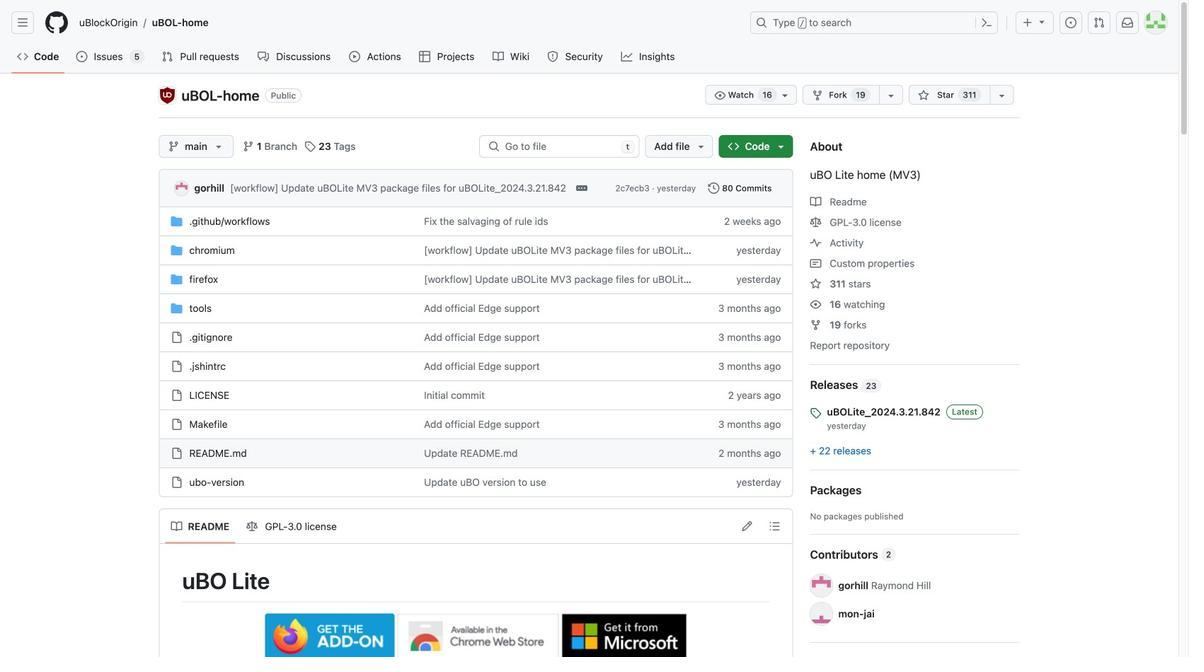 Task type: describe. For each thing, give the bounding box(es) containing it.
code image
[[728, 141, 740, 152]]

git branch image
[[168, 141, 179, 152]]

311 users starred this repository element
[[958, 88, 982, 102]]

get ubo lite for firefox image
[[265, 614, 395, 658]]

@gorhill image
[[810, 575, 833, 598]]

repo forked image
[[812, 90, 824, 101]]

2 triangle down image from the left
[[696, 141, 707, 152]]

git pull request image
[[162, 51, 173, 62]]

issue opened image for git pull request image
[[76, 51, 87, 62]]

1 vertical spatial book image
[[810, 196, 822, 208]]

0 vertical spatial eye image
[[715, 90, 726, 101]]

table image
[[419, 51, 431, 62]]

comment discussion image
[[258, 51, 269, 62]]

2 directory image from the top
[[171, 303, 182, 314]]

1 vertical spatial list
[[165, 516, 344, 538]]

history image
[[708, 183, 720, 194]]

1 triangle down image from the left
[[213, 141, 224, 152]]

issue opened image for git pull request icon
[[1066, 17, 1077, 28]]

repo forked image
[[810, 320, 822, 331]]

1 vertical spatial law image
[[247, 521, 258, 533]]

gorhill image
[[175, 182, 189, 196]]

note image
[[810, 258, 822, 269]]

0 vertical spatial list
[[74, 11, 742, 34]]

get ubo lite for chromium image
[[398, 614, 559, 658]]

see your forks of this repository image
[[886, 90, 897, 101]]

add this repository to a list image
[[997, 90, 1008, 101]]

play image
[[349, 51, 361, 62]]

0 vertical spatial star image
[[918, 90, 929, 101]]

command palette image
[[981, 17, 993, 28]]

homepage image
[[45, 11, 68, 34]]

pulse image
[[810, 238, 822, 249]]

2 directory image from the top
[[171, 245, 182, 256]]

1 horizontal spatial eye image
[[810, 299, 822, 310]]



Task type: vqa. For each thing, say whether or not it's contained in the screenshot.
@mon jai image
yes



Task type: locate. For each thing, give the bounding box(es) containing it.
1 directory image from the top
[[171, 216, 182, 227]]

star image down "note" icon
[[810, 279, 822, 290]]

star image right the see your forks of this repository icon
[[918, 90, 929, 101]]

1 vertical spatial triangle down image
[[776, 141, 787, 152]]

1 vertical spatial directory image
[[171, 303, 182, 314]]

triangle down image left git branch icon
[[213, 141, 224, 152]]

outline image
[[769, 521, 781, 532]]

0 horizontal spatial eye image
[[715, 90, 726, 101]]

book image up the 'pulse' image
[[810, 196, 822, 208]]

triangle down image right plus image
[[1037, 16, 1048, 27]]

0 vertical spatial directory image
[[171, 216, 182, 227]]

@mon jai image
[[810, 603, 833, 626]]

search image
[[488, 141, 500, 152]]

0 vertical spatial directory image
[[171, 274, 182, 285]]

star image
[[918, 90, 929, 101], [810, 279, 822, 290]]

1 directory image from the top
[[171, 274, 182, 285]]

book image
[[171, 521, 182, 533]]

triangle down image right code icon
[[776, 141, 787, 152]]

1 vertical spatial star image
[[810, 279, 822, 290]]

1 vertical spatial eye image
[[810, 299, 822, 310]]

1 vertical spatial directory image
[[171, 245, 182, 256]]

0 vertical spatial issue opened image
[[1066, 17, 1077, 28]]

notifications image
[[1122, 17, 1134, 28]]

1 horizontal spatial triangle down image
[[696, 141, 707, 152]]

shield image
[[547, 51, 559, 62]]

1 horizontal spatial book image
[[810, 196, 822, 208]]

list
[[74, 11, 742, 34], [165, 516, 344, 538]]

law image
[[810, 217, 822, 228], [247, 521, 258, 533]]

graph image
[[621, 51, 632, 62]]

eye image
[[715, 90, 726, 101], [810, 299, 822, 310]]

0 vertical spatial triangle down image
[[1037, 16, 1048, 27]]

triangle down image
[[1037, 16, 1048, 27], [776, 141, 787, 152]]

tag image
[[810, 408, 822, 419]]

0 horizontal spatial law image
[[247, 521, 258, 533]]

edit file image
[[742, 521, 753, 532]]

code image
[[17, 51, 28, 62]]

get ublock origin lite for microsoft edge image
[[562, 614, 687, 658]]

book image
[[493, 51, 504, 62], [810, 196, 822, 208]]

1 vertical spatial issue opened image
[[76, 51, 87, 62]]

0 vertical spatial law image
[[810, 217, 822, 228]]

directory image
[[171, 274, 182, 285], [171, 303, 182, 314]]

issue opened image
[[1066, 17, 1077, 28], [76, 51, 87, 62]]

0 vertical spatial book image
[[493, 51, 504, 62]]

book image left shield icon
[[493, 51, 504, 62]]

git pull request image
[[1094, 17, 1105, 28]]

0 horizontal spatial issue opened image
[[76, 51, 87, 62]]

1 horizontal spatial law image
[[810, 217, 822, 228]]

git branch image
[[243, 141, 254, 152]]

owner avatar image
[[159, 87, 176, 104]]

1 horizontal spatial star image
[[918, 90, 929, 101]]

0 horizontal spatial triangle down image
[[776, 141, 787, 152]]

directory image
[[171, 216, 182, 227], [171, 245, 182, 256]]

1 horizontal spatial issue opened image
[[1066, 17, 1077, 28]]

issue opened image left git pull request icon
[[1066, 17, 1077, 28]]

triangle down image left code icon
[[696, 141, 707, 152]]

0 horizontal spatial book image
[[493, 51, 504, 62]]

triangle down image
[[213, 141, 224, 152], [696, 141, 707, 152]]

0 horizontal spatial star image
[[810, 279, 822, 290]]

1 horizontal spatial triangle down image
[[1037, 16, 1048, 27]]

tag image
[[305, 141, 316, 152]]

0 horizontal spatial triangle down image
[[213, 141, 224, 152]]

plus image
[[1022, 17, 1034, 28]]

issue opened image right code image
[[76, 51, 87, 62]]



